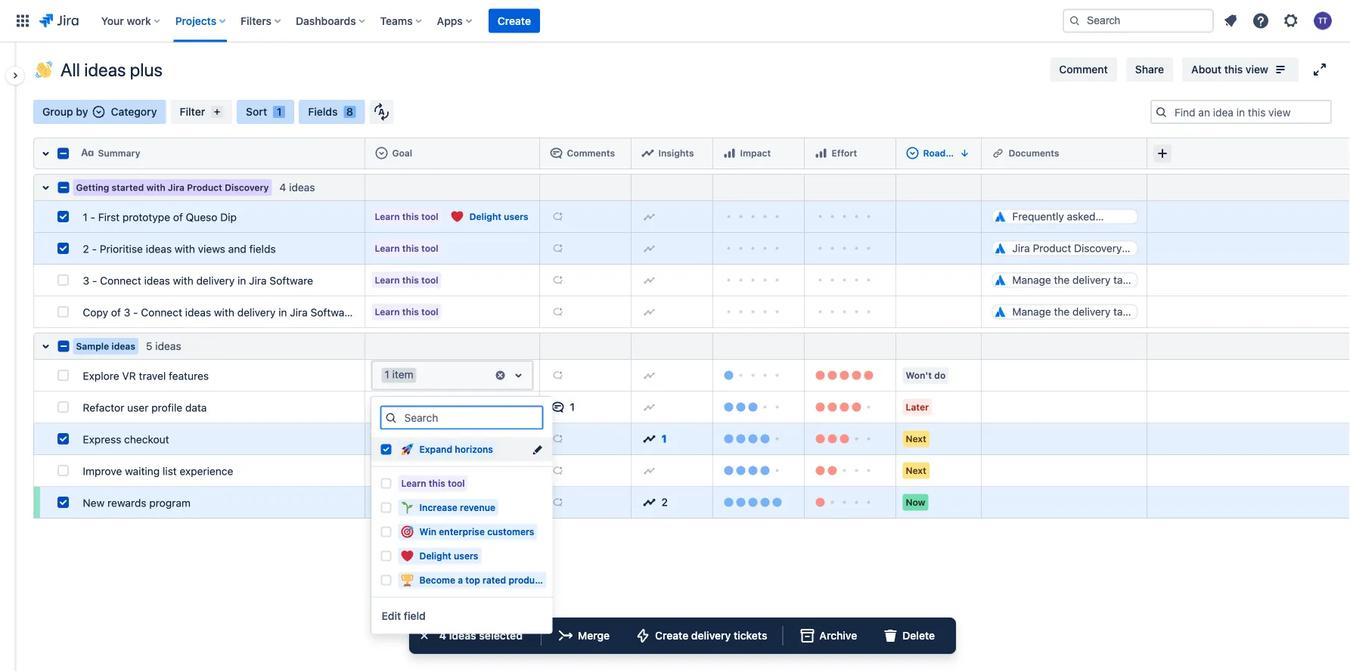 Task type: describe. For each thing, give the bounding box(es) containing it.
1 left the item
[[385, 368, 389, 381]]

checkout
[[124, 433, 169, 446]]

create button
[[489, 9, 540, 33]]

5 ideas
[[146, 340, 181, 353]]

header.desc image
[[959, 147, 971, 159]]

1 item
[[385, 368, 414, 381]]

express
[[83, 433, 121, 446]]

data
[[185, 402, 207, 414]]

1 vertical spatial :dart: image
[[401, 526, 413, 538]]

projects button
[[171, 9, 232, 33]]

do
[[935, 370, 946, 381]]

next for improve waiting list experience
[[906, 466, 927, 476]]

view
[[1246, 63, 1269, 76]]

edit
[[382, 610, 401, 622]]

delivery inside button
[[691, 630, 731, 642]]

filter button
[[171, 100, 232, 124]]

Find an idea in this view field
[[1170, 101, 1331, 123]]

experience
[[180, 465, 233, 478]]

current project sidebar image
[[0, 61, 33, 91]]

hyperlink image
[[992, 147, 1004, 159]]

:wave: image
[[36, 61, 52, 78]]

create for create
[[498, 14, 531, 27]]

increase down expand
[[419, 503, 458, 513]]

close image
[[415, 627, 433, 645]]

- for 2
[[92, 243, 97, 255]]

learn this tool for 2 - prioritise ideas with views and fields
[[375, 243, 439, 254]]

program
[[149, 497, 191, 510]]

0 horizontal spatial of
[[111, 306, 121, 319]]

by
[[76, 106, 88, 118]]

this inside popup button
[[1225, 63, 1243, 76]]

open image
[[510, 367, 528, 385]]

2 vertical spatial delight
[[419, 551, 451, 562]]

2 horizontal spatial users
[[504, 211, 529, 222]]

3 - connect ideas with delivery in jira software
[[83, 275, 313, 287]]

user
[[127, 402, 149, 414]]

top for leftmost :trophy: image
[[439, 402, 454, 413]]

item
[[392, 368, 414, 381]]

learn for 3 - connect ideas with delivery in jira software
[[375, 275, 400, 286]]

5
[[146, 340, 152, 353]]

teams
[[380, 14, 413, 27]]

- for 1
[[90, 211, 95, 224]]

merge
[[578, 630, 610, 642]]

vr
[[122, 370, 136, 382]]

clear image
[[494, 370, 506, 382]]

1 horizontal spatial users
[[454, 551, 478, 562]]

1 vertical spatial customers
[[487, 527, 534, 538]]

:wave: image
[[36, 61, 52, 78]]

learn for 2 - prioritise ideas with views and fields
[[375, 243, 400, 254]]

tickets
[[734, 630, 767, 642]]

impact
[[740, 148, 771, 158]]

filters
[[241, 14, 272, 27]]

goal
[[392, 148, 412, 158]]

:rocket: image
[[401, 444, 413, 456]]

0 vertical spatial in
[[238, 275, 246, 287]]

list
[[163, 465, 177, 478]]

0 vertical spatial customers
[[461, 434, 508, 444]]

goal button
[[371, 141, 534, 166]]

new rewards program
[[83, 497, 191, 510]]

next for express checkout
[[906, 434, 927, 444]]

share button
[[1126, 57, 1173, 82]]

archive image
[[798, 627, 817, 645]]

2 for 2 - prioritise ideas with views and fields
[[83, 243, 89, 255]]

comment
[[1059, 63, 1108, 76]]

increase down :rocket: image
[[393, 497, 431, 508]]

travel
[[139, 370, 166, 382]]

prototype
[[122, 211, 170, 224]]

appswitcher icon image
[[14, 12, 32, 30]]

dashboards
[[296, 14, 356, 27]]

your profile and settings image
[[1314, 12, 1332, 30]]

comment button
[[1050, 57, 1117, 82]]

features
[[169, 370, 209, 382]]

prioritise
[[100, 243, 143, 255]]

8
[[346, 106, 353, 118]]

1 vertical spatial 3
[[124, 306, 130, 319]]

product for right :trophy: image
[[509, 575, 544, 586]]

1 right comments image
[[570, 401, 575, 413]]

create delivery tickets
[[655, 630, 767, 642]]

about this view
[[1192, 63, 1269, 76]]

revenue down expand horizons
[[434, 497, 469, 508]]

1 horizontal spatial :dart: image
[[401, 526, 413, 538]]

autosave is enabled image
[[374, 103, 389, 121]]

insights
[[659, 148, 694, 158]]

comments button
[[546, 141, 625, 166]]

documents
[[1009, 148, 1060, 158]]

and
[[228, 243, 246, 255]]

0 vertical spatial delivery
[[196, 275, 235, 287]]

create for create delivery tickets
[[655, 630, 689, 642]]

1 - first prototype of queso dip
[[83, 211, 237, 224]]

copy of 3 - connect ideas with delivery in jira software
[[83, 306, 354, 319]]

learn this tool for copy of 3 - connect ideas with delivery in jira software
[[375, 307, 439, 317]]

search image
[[1069, 15, 1081, 27]]

1 vertical spatial delight users
[[393, 466, 452, 476]]

copy
[[83, 306, 108, 319]]

waiting
[[125, 465, 160, 478]]

expand horizons
[[419, 444, 493, 455]]

insights image for 2
[[643, 497, 656, 509]]

learn this tool for 3 - connect ideas with delivery in jira software
[[375, 275, 439, 286]]

a for leftmost :trophy: image
[[431, 402, 437, 413]]

filters button
[[236, 9, 287, 33]]

profile
[[151, 402, 182, 414]]

0 horizontal spatial 1 button
[[546, 395, 625, 419]]

impact button
[[719, 141, 799, 166]]

rewards
[[107, 497, 146, 510]]

help image
[[1252, 12, 1270, 30]]

0 vertical spatial rated
[[456, 402, 480, 413]]

1 vertical spatial search field
[[400, 407, 542, 429]]

group
[[42, 106, 73, 118]]

selected
[[479, 630, 523, 642]]

delete button
[[872, 624, 944, 648]]

0 vertical spatial of
[[173, 211, 183, 224]]

0 horizontal spatial :trophy: image
[[375, 401, 387, 413]]

tool for 3 - connect ideas with delivery in jira software
[[421, 275, 439, 286]]

0 vertical spatial delight users
[[470, 211, 529, 222]]

tool for copy of 3 - connect ideas with delivery in jira software
[[421, 307, 439, 317]]

:rocket: image
[[401, 444, 413, 456]]

comments image
[[552, 401, 564, 413]]

1 vertical spatial delight
[[393, 466, 425, 476]]

dip
[[220, 211, 237, 224]]

archive button
[[789, 624, 866, 648]]

explore
[[83, 370, 119, 382]]

new
[[83, 497, 105, 510]]

:trophy: image for right :trophy: image
[[401, 575, 413, 587]]

field
[[404, 610, 426, 622]]

refactor user profile data
[[83, 402, 207, 414]]

first
[[98, 211, 120, 224]]

create delivery tickets image
[[634, 627, 652, 645]]

1 vertical spatial connect
[[141, 306, 182, 319]]

notifications image
[[1222, 12, 1240, 30]]



Task type: vqa. For each thing, say whether or not it's contained in the screenshot.
Turn
no



Task type: locate. For each thing, give the bounding box(es) containing it.
1 horizontal spatial create
[[655, 630, 689, 642]]

next
[[906, 434, 927, 444], [906, 466, 927, 476]]

effort image
[[815, 147, 827, 159]]

insights image
[[643, 433, 656, 445], [643, 497, 656, 509]]

0 vertical spatial delight
[[470, 211, 502, 222]]

express checkout
[[83, 433, 169, 446]]

:trophy: image down 1 item
[[375, 401, 387, 413]]

Search field
[[1063, 9, 1214, 33], [400, 407, 542, 429]]

1 vertical spatial next
[[906, 466, 927, 476]]

summary image
[[81, 147, 93, 159]]

0 horizontal spatial create
[[498, 14, 531, 27]]

0 horizontal spatial :seedling: image
[[375, 497, 387, 509]]

1 horizontal spatial :dart: image
[[401, 526, 413, 538]]

0 vertical spatial 3
[[83, 275, 89, 287]]

0 vertical spatial enterprise
[[412, 434, 458, 444]]

:trophy: image
[[375, 401, 387, 413], [401, 575, 413, 587]]

revenue down "horizons"
[[460, 503, 496, 513]]

1 horizontal spatial 3
[[124, 306, 130, 319]]

0 vertical spatial top
[[439, 402, 454, 413]]

- left prioritise
[[92, 243, 97, 255]]

1 left first
[[83, 211, 88, 224]]

become a top rated product up expand horizons
[[393, 402, 517, 413]]

1 vertical spatial :trophy: image
[[401, 575, 413, 587]]

0 vertical spatial connect
[[100, 275, 141, 287]]

1 vertical spatial software
[[311, 306, 354, 319]]

1 vertical spatial insights image
[[643, 497, 656, 509]]

edit field
[[382, 610, 426, 622]]

0 vertical spatial :trophy: image
[[375, 401, 387, 413]]

increase revenue down expand
[[393, 497, 469, 508]]

impact image
[[724, 147, 736, 159]]

effort button
[[811, 141, 890, 166]]

a up 4 ideas selected
[[458, 575, 463, 586]]

0 vertical spatial 2
[[83, 243, 89, 255]]

1 vertical spatial enterprise
[[439, 527, 485, 538]]

learn
[[375, 211, 400, 222], [375, 243, 400, 254], [375, 275, 400, 286], [375, 307, 400, 317], [401, 478, 426, 489]]

0 horizontal spatial 2
[[83, 243, 89, 255]]

0 vertical spatial search field
[[1063, 9, 1214, 33]]

:dart: image
[[375, 433, 387, 445], [401, 526, 413, 538]]

insights button
[[637, 141, 707, 166]]

create delivery tickets button
[[625, 624, 776, 648]]

jira
[[168, 182, 185, 193], [168, 182, 185, 193], [249, 275, 267, 287], [290, 306, 308, 319]]

roadmap
[[923, 148, 965, 158]]

getting started with jira product discovery
[[76, 182, 269, 193], [76, 182, 269, 193]]

filter
[[180, 106, 205, 118]]

1 vertical spatial :dart: image
[[401, 526, 413, 538]]

:trophy: image up edit field
[[401, 575, 413, 587]]

0 horizontal spatial delivery
[[196, 275, 235, 287]]

roadmap image
[[907, 147, 919, 159]]

0 vertical spatial product
[[482, 402, 517, 413]]

1 right sort
[[277, 106, 282, 118]]

refactor
[[83, 402, 124, 414]]

product
[[482, 402, 517, 413], [509, 575, 544, 586]]

1 horizontal spatial top
[[465, 575, 480, 586]]

:heart: image
[[375, 465, 387, 477], [375, 465, 387, 477], [401, 550, 413, 562]]

1 horizontal spatial :trophy: image
[[401, 575, 413, 587]]

0 vertical spatial :trophy: image
[[375, 401, 387, 413]]

show description image
[[1272, 61, 1290, 79]]

:heart: image
[[451, 211, 463, 223], [451, 211, 463, 223], [401, 550, 413, 562]]

sample ideas
[[76, 341, 135, 352]]

1 horizontal spatial a
[[458, 575, 463, 586]]

2 - prioritise ideas with views and fields
[[83, 243, 276, 255]]

expand
[[419, 444, 452, 455]]

1 vertical spatial become a top rated product
[[419, 575, 544, 586]]

1 horizontal spatial :seedling: image
[[401, 502, 413, 514]]

customers
[[461, 434, 508, 444], [487, 527, 534, 538]]

effort
[[832, 148, 857, 158]]

0 vertical spatial a
[[431, 402, 437, 413]]

win enterprise customers for the right :dart: icon
[[419, 527, 534, 538]]

:seedling: image
[[375, 497, 387, 509], [401, 502, 413, 514]]

1 vertical spatial 2
[[662, 496, 668, 509]]

2 vertical spatial users
[[454, 551, 478, 562]]

insights image inside "2" button
[[643, 497, 656, 509]]

1 up "2" button
[[662, 433, 667, 445]]

your work
[[101, 14, 151, 27]]

delivery down fields
[[237, 306, 276, 319]]

plus
[[130, 59, 163, 80]]

your work button
[[97, 9, 166, 33]]

0 vertical spatial win enterprise customers
[[393, 434, 508, 444]]

goal image
[[376, 147, 388, 159]]

0 horizontal spatial :trophy: image
[[375, 401, 387, 413]]

projects
[[175, 14, 216, 27]]

later
[[906, 402, 929, 413]]

sample
[[76, 341, 109, 352]]

delivery up copy of 3 - connect ideas with delivery in jira software at top left
[[196, 275, 235, 287]]

- left first
[[90, 211, 95, 224]]

a
[[431, 402, 437, 413], [458, 575, 463, 586]]

1 horizontal spatial of
[[173, 211, 183, 224]]

0 vertical spatial users
[[504, 211, 529, 222]]

:trophy: image down 1 item
[[375, 401, 387, 413]]

apps button
[[432, 9, 478, 33]]

0 horizontal spatial a
[[431, 402, 437, 413]]

learn this tool
[[375, 211, 439, 222], [375, 243, 439, 254], [375, 275, 439, 286], [375, 307, 439, 317], [401, 478, 465, 489]]

add image
[[552, 211, 564, 223], [643, 211, 656, 223], [643, 242, 656, 255], [643, 274, 656, 286], [552, 370, 564, 382], [552, 433, 564, 445]]

started
[[112, 182, 144, 193], [112, 182, 144, 193]]

1 vertical spatial users
[[427, 466, 452, 476]]

rated up selected
[[483, 575, 506, 586]]

0 horizontal spatial rated
[[456, 402, 480, 413]]

0 vertical spatial :dart: image
[[375, 433, 387, 445]]

teams button
[[376, 9, 428, 33]]

increase revenue down expand horizons
[[419, 503, 496, 513]]

group by
[[42, 106, 88, 118]]

1 vertical spatial create
[[655, 630, 689, 642]]

2 next from the top
[[906, 466, 927, 476]]

roadmap button
[[902, 141, 976, 166]]

of right copy
[[111, 306, 121, 319]]

0 vertical spatial become
[[393, 402, 429, 413]]

delete
[[903, 630, 935, 642]]

0 horizontal spatial 3
[[83, 275, 89, 287]]

0 horizontal spatial users
[[427, 466, 452, 476]]

1 horizontal spatial :seedling: image
[[401, 502, 413, 514]]

share
[[1135, 63, 1164, 76]]

connect up 5 ideas
[[141, 306, 182, 319]]

0 horizontal spatial top
[[439, 402, 454, 413]]

:trophy: image
[[375, 401, 387, 413], [401, 575, 413, 587]]

0 horizontal spatial in
[[238, 275, 246, 287]]

insights image inside 1 button
[[643, 433, 656, 445]]

0 horizontal spatial win
[[393, 434, 410, 444]]

next up now
[[906, 466, 927, 476]]

become a top rated product up 4 ideas selected
[[419, 575, 544, 586]]

0 vertical spatial create
[[498, 14, 531, 27]]

win enterprise customers for leftmost :dart: image
[[393, 434, 508, 444]]

insights image for 1
[[643, 433, 656, 445]]

1 button up edit option image
[[546, 395, 625, 419]]

2 vertical spatial delivery
[[691, 630, 731, 642]]

won't do
[[906, 370, 946, 381]]

collapse all image
[[37, 144, 55, 163]]

learn for copy of 3 - connect ideas with delivery in jira software
[[375, 307, 400, 317]]

rated
[[456, 402, 480, 413], [483, 575, 506, 586]]

all
[[61, 59, 80, 80]]

insights image
[[642, 147, 654, 159]]

archive
[[820, 630, 857, 642]]

3 right copy
[[124, 306, 130, 319]]

:seedling: image
[[375, 497, 387, 509], [401, 502, 413, 514]]

software
[[270, 275, 313, 287], [311, 306, 354, 319]]

delight up field
[[419, 551, 451, 562]]

sort
[[246, 106, 267, 118]]

2 insights image from the top
[[643, 497, 656, 509]]

tool for 2 - prioritise ideas with views and fields
[[421, 243, 439, 254]]

increase
[[393, 497, 431, 508], [419, 503, 458, 513]]

improve
[[83, 465, 122, 478]]

top for right :trophy: image
[[465, 575, 480, 586]]

become a top rated product for leftmost :trophy: image
[[393, 402, 517, 413]]

1 vertical spatial of
[[111, 306, 121, 319]]

search field up "horizons"
[[400, 407, 542, 429]]

top
[[439, 402, 454, 413], [465, 575, 480, 586]]

become a top rated product for right :trophy: image
[[419, 575, 544, 586]]

horizons
[[455, 444, 493, 455]]

2 button
[[637, 491, 707, 515]]

product
[[187, 182, 222, 193], [187, 182, 222, 193]]

category
[[111, 106, 157, 118]]

0 vertical spatial :dart: image
[[375, 433, 387, 445]]

0 vertical spatial win
[[393, 434, 410, 444]]

0 vertical spatial software
[[270, 275, 313, 287]]

jira image
[[39, 12, 78, 30], [39, 12, 78, 30]]

0 horizontal spatial :seedling: image
[[375, 497, 387, 509]]

create right 'apps' dropdown button
[[498, 14, 531, 27]]

delight down :rocket: image
[[393, 466, 425, 476]]

summary
[[98, 148, 140, 158]]

1 vertical spatial in
[[279, 306, 287, 319]]

delete image
[[882, 627, 900, 645]]

a for right :trophy: image
[[458, 575, 463, 586]]

:trophy: image for leftmost :trophy: image
[[375, 401, 387, 413]]

delivery left tickets
[[691, 630, 731, 642]]

dashboards button
[[291, 9, 371, 33]]

win enterprise customers
[[393, 434, 508, 444], [419, 527, 534, 538]]

create right create delivery tickets image
[[655, 630, 689, 642]]

ideas
[[84, 59, 126, 80], [289, 181, 315, 194], [289, 181, 315, 194], [146, 243, 172, 255], [144, 275, 170, 287], [185, 306, 211, 319], [155, 340, 181, 353], [112, 341, 135, 352], [449, 630, 476, 642]]

improve waiting list experience
[[83, 465, 233, 478]]

polaris common.ui.field config.add.add more.icon image
[[1154, 144, 1172, 163]]

become a top rated product
[[393, 402, 517, 413], [419, 575, 544, 586]]

0 vertical spatial 1 button
[[546, 395, 625, 419]]

2 vertical spatial delight users
[[419, 551, 478, 562]]

discovery
[[225, 182, 269, 193], [225, 182, 269, 193]]

fields
[[308, 106, 338, 118]]

all ideas plus
[[61, 59, 163, 80]]

- right copy
[[133, 306, 138, 319]]

explore vr travel features
[[83, 370, 209, 382]]

rated up "horizons"
[[456, 402, 480, 413]]

this
[[1225, 63, 1243, 76], [402, 211, 419, 222], [402, 243, 419, 254], [402, 275, 419, 286], [402, 307, 419, 317], [429, 478, 445, 489]]

1 horizontal spatial search field
[[1063, 9, 1214, 33]]

connect down prioritise
[[100, 275, 141, 287]]

comments
[[567, 148, 615, 158]]

1 button up "2" button
[[637, 427, 707, 451]]

top up 4 ideas selected
[[465, 575, 480, 586]]

single select dropdown image
[[93, 106, 105, 118]]

0 horizontal spatial :dart: image
[[375, 433, 387, 445]]

- up copy
[[92, 275, 97, 287]]

product up selected
[[509, 575, 544, 586]]

1 horizontal spatial in
[[279, 306, 287, 319]]

:dart: image
[[375, 433, 387, 445], [401, 526, 413, 538]]

1 vertical spatial 1 button
[[637, 427, 707, 451]]

about this view button
[[1183, 57, 1299, 82]]

0 vertical spatial next
[[906, 434, 927, 444]]

search field up share at the right top of page
[[1063, 9, 1214, 33]]

1 vertical spatial product
[[509, 575, 544, 586]]

delight down goal button
[[470, 211, 502, 222]]

1 horizontal spatial rated
[[483, 575, 506, 586]]

-
[[90, 211, 95, 224], [92, 243, 97, 255], [92, 275, 97, 287], [133, 306, 138, 319]]

with
[[146, 182, 165, 193], [146, 182, 165, 193], [175, 243, 195, 255], [173, 275, 193, 287], [214, 306, 234, 319]]

edit field button
[[373, 604, 435, 628]]

become up field
[[419, 575, 455, 586]]

1 insights image from the top
[[643, 433, 656, 445]]

1 horizontal spatial :trophy: image
[[401, 575, 413, 587]]

banner containing your work
[[0, 0, 1350, 42]]

comments image
[[550, 147, 562, 159]]

4
[[280, 181, 286, 194], [280, 181, 286, 194], [439, 630, 446, 642]]

now
[[906, 497, 926, 508]]

0 vertical spatial insights image
[[643, 433, 656, 445]]

3 up copy
[[83, 275, 89, 287]]

2 inside button
[[662, 496, 668, 509]]

create inside primary element
[[498, 14, 531, 27]]

- for 3
[[92, 275, 97, 287]]

summary button
[[77, 141, 359, 166]]

1 vertical spatial a
[[458, 575, 463, 586]]

0 horizontal spatial :dart: image
[[375, 433, 387, 445]]

1 vertical spatial delivery
[[237, 306, 276, 319]]

next down later
[[906, 434, 927, 444]]

edit option image
[[528, 441, 547, 459]]

1 vertical spatial :trophy: image
[[401, 575, 413, 587]]

expand image
[[1311, 61, 1329, 79]]

1 vertical spatial win enterprise customers
[[419, 527, 534, 538]]

become down the item
[[393, 402, 429, 413]]

won't
[[906, 370, 932, 381]]

your
[[101, 14, 124, 27]]

2 for 2
[[662, 496, 668, 509]]

primary element
[[9, 0, 1063, 42]]

cell
[[365, 138, 540, 169], [540, 138, 632, 169], [632, 138, 713, 169], [713, 138, 805, 169], [805, 138, 896, 169], [896, 138, 982, 169], [982, 138, 1148, 169], [1148, 138, 1337, 169], [540, 174, 632, 201], [540, 174, 632, 201], [1148, 174, 1337, 201], [1148, 201, 1337, 233], [1148, 233, 1337, 265], [1148, 265, 1337, 297], [896, 297, 982, 328], [1148, 297, 1337, 328], [982, 360, 1148, 392], [1148, 360, 1337, 392], [982, 392, 1148, 424], [1148, 392, 1337, 424], [1148, 424, 1337, 455], [982, 455, 1148, 487], [1148, 455, 1337, 487], [1148, 487, 1337, 519]]

1 vertical spatial win
[[419, 527, 437, 538]]

merge image
[[557, 627, 575, 645]]

apps
[[437, 14, 463, 27]]

delight
[[470, 211, 502, 222], [393, 466, 425, 476], [419, 551, 451, 562]]

queso
[[186, 211, 217, 224]]

merge button
[[548, 624, 619, 648]]

1 horizontal spatial win
[[419, 527, 437, 538]]

1 next from the top
[[906, 434, 927, 444]]

1 horizontal spatial delivery
[[237, 306, 276, 319]]

settings image
[[1282, 12, 1300, 30]]

about
[[1192, 63, 1222, 76]]

0 vertical spatial become a top rated product
[[393, 402, 517, 413]]

1 horizontal spatial 2
[[662, 496, 668, 509]]

1
[[277, 106, 282, 118], [83, 211, 88, 224], [385, 368, 389, 381], [570, 401, 575, 413], [662, 433, 667, 445]]

product down clear icon
[[482, 402, 517, 413]]

1 vertical spatial become
[[419, 575, 455, 586]]

getting
[[76, 182, 109, 193], [76, 182, 109, 193]]

1 horizontal spatial 1 button
[[637, 427, 707, 451]]

add image
[[552, 211, 564, 223], [552, 242, 564, 255], [552, 242, 564, 255], [552, 274, 564, 286], [552, 274, 564, 286], [552, 306, 564, 318], [552, 306, 564, 318], [643, 306, 656, 318], [552, 370, 564, 382], [643, 370, 656, 382], [643, 401, 656, 413], [552, 433, 564, 445], [552, 465, 564, 477], [552, 465, 564, 477], [643, 465, 656, 477], [552, 497, 564, 509], [552, 497, 564, 509]]

product for leftmost :trophy: image
[[482, 402, 517, 413]]

2
[[83, 243, 89, 255], [662, 496, 668, 509]]

a up expand
[[431, 402, 437, 413]]

banner
[[0, 0, 1350, 42]]

:trophy: image up edit field
[[401, 575, 413, 587]]

top up expand horizons
[[439, 402, 454, 413]]

of left queso
[[173, 211, 183, 224]]

2 horizontal spatial delivery
[[691, 630, 731, 642]]

4 ideas selected
[[439, 630, 523, 642]]

0 horizontal spatial search field
[[400, 407, 542, 429]]



